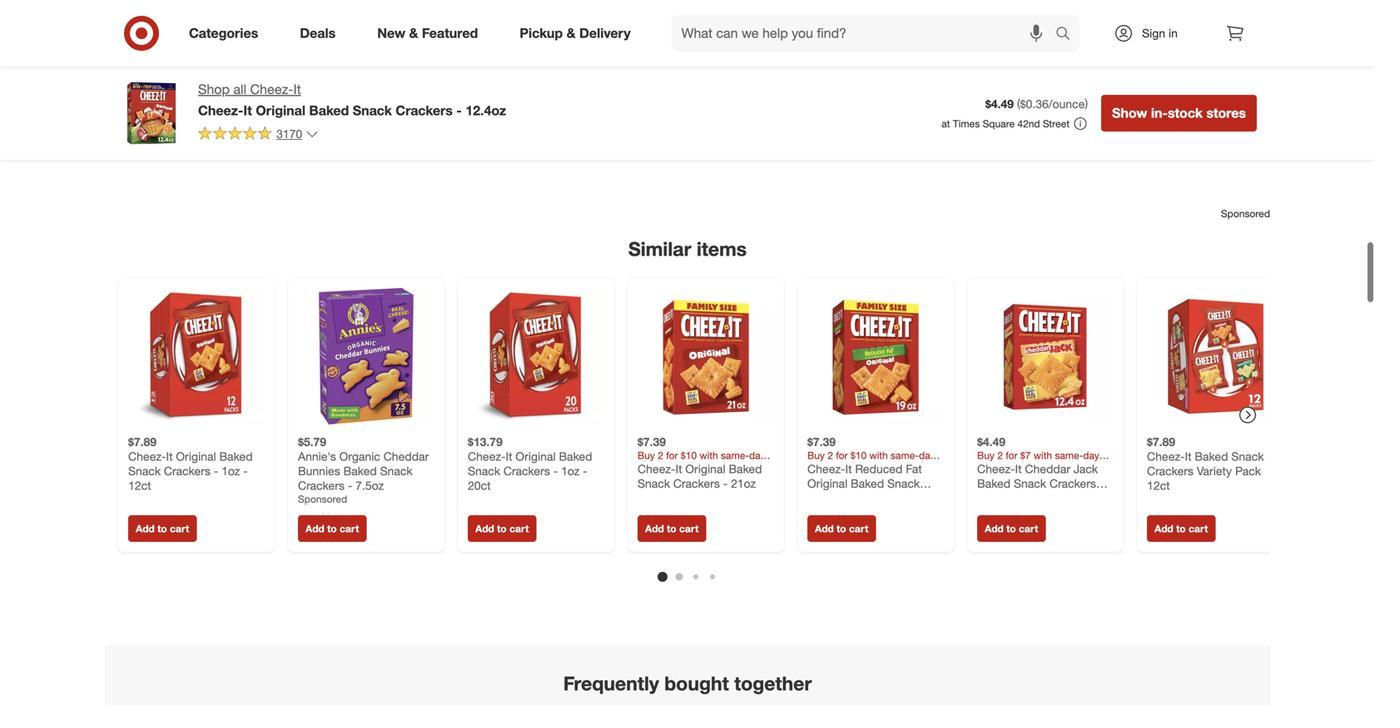 Task type: describe. For each thing, give the bounding box(es) containing it.
deals
[[300, 25, 336, 41]]

crackers inside "$7.89 cheez-it baked snack crackers variety pack 12ct"
[[1148, 464, 1194, 478]]

baked inside shop all cheez-it cheez-it original baked snack crackers - 12.4oz
[[309, 102, 349, 119]]

1 horizontal spatial sponsored
[[1222, 207, 1271, 220]]

frequently bought together
[[564, 672, 812, 695]]

bought
[[665, 672, 729, 695]]

together
[[735, 672, 812, 695]]

pickup & delivery
[[520, 25, 631, 41]]

add to cart button for annie's organic cheddar bunnies baked snack crackers - 7.5oz
[[298, 515, 367, 542]]

it inside $13.79 cheez-it original baked snack crackers - 1oz - 20ct
[[506, 449, 513, 464]]

show
[[1113, 105, 1148, 121]]

jack
[[1074, 462, 1099, 476]]

sign in link
[[1100, 15, 1204, 52]]

add for cheez-it cheddar jack baked snack crackers 12.4oz
[[985, 522, 1004, 535]]

$5.79
[[298, 435, 327, 449]]

pickup
[[520, 25, 563, 41]]

1oz for $13.79 cheez-it original baked snack crackers - 1oz - 20ct
[[561, 464, 580, 478]]

cheez- inside $13.79 cheez-it original baked snack crackers - 1oz - 20ct
[[468, 449, 506, 464]]

shop
[[198, 81, 230, 97]]

reduced
[[856, 462, 903, 476]]

cheez-it reduced fat original baked snack crackers - 19oz
[[808, 462, 923, 505]]

add to cart for cheez-it original baked snack crackers - 21oz
[[645, 522, 699, 535]]

deals link
[[286, 15, 357, 52]]

cheez- inside cheez-it original baked snack crackers - 21oz
[[638, 462, 676, 476]]

add for annie's organic cheddar bunnies baked snack crackers - 7.5oz
[[306, 522, 325, 535]]

original inside $13.79 cheez-it original baked snack crackers - 1oz - 20ct
[[516, 449, 556, 464]]

categories link
[[175, 15, 279, 52]]

stores
[[1207, 105, 1247, 121]]

/ounce
[[1049, 97, 1085, 111]]

all
[[234, 81, 247, 97]]

it inside $7.89 cheez-it original baked snack crackers - 1oz - 12ct
[[166, 449, 173, 464]]

sign
[[1143, 26, 1166, 40]]

add to cart button for cheez-it original baked snack crackers - 1oz - 12ct
[[128, 515, 197, 542]]

add to cart for annie's organic cheddar bunnies baked snack crackers - 7.5oz
[[306, 522, 359, 535]]

cheddar inside $5.79 annie's organic cheddar bunnies baked snack crackers - 7.5oz sponsored
[[384, 449, 429, 464]]

snack inside 'cheez-it reduced fat original baked snack crackers - 19oz'
[[888, 476, 920, 491]]

snack inside $13.79 cheez-it original baked snack crackers - 1oz - 20ct
[[468, 464, 501, 478]]

add to cart for cheez-it reduced fat original baked snack crackers - 19oz
[[815, 522, 869, 535]]

add for cheez-it baked snack crackers variety pack 12ct
[[1155, 522, 1174, 535]]

it inside "$7.89 cheez-it baked snack crackers variety pack 12ct"
[[1186, 449, 1192, 464]]

add to cart for cheez-it original baked snack crackers - 1oz - 12ct
[[136, 522, 189, 535]]

cart for cheez-it original baked snack crackers - 21oz
[[680, 522, 699, 535]]

sponsored inside $5.79 annie's organic cheddar bunnies baked snack crackers - 7.5oz sponsored
[[298, 493, 347, 505]]

add for cheez-it original baked snack crackers - 1oz - 12ct
[[136, 522, 155, 535]]

crackers inside cheez-it cheddar jack baked snack crackers 12.4oz
[[1050, 476, 1097, 491]]

pickup & delivery link
[[506, 15, 652, 52]]

12ct inside $7.89 cheez-it original baked snack crackers - 1oz - 12ct
[[128, 478, 151, 493]]

cheez-it cheddar jack baked snack crackers 12.4oz
[[978, 462, 1099, 505]]

show in-stock stores
[[1113, 105, 1247, 121]]

add to cart button for cheez-it cheddar jack baked snack crackers 12.4oz
[[978, 515, 1046, 542]]

$5.79 annie's organic cheddar bunnies baked snack crackers - 7.5oz sponsored
[[298, 435, 429, 505]]

$4.49 for $4.49
[[978, 435, 1006, 449]]

$7.39 for cheez-it original baked snack crackers - 21oz
[[638, 435, 666, 449]]

stock
[[1168, 105, 1203, 121]]

baked inside "$7.89 cheez-it baked snack crackers variety pack 12ct"
[[1196, 449, 1229, 464]]

add to cart button for cheez-it original baked snack crackers - 1oz - 20ct
[[468, 515, 537, 542]]

$13.79
[[468, 435, 503, 449]]

12.4oz inside cheez-it cheddar jack baked snack crackers 12.4oz
[[978, 491, 1013, 505]]

items
[[697, 237, 747, 261]]

1oz for $7.89 cheez-it original baked snack crackers - 1oz - 12ct
[[222, 464, 240, 478]]

add for cheez-it reduced fat original baked snack crackers - 19oz
[[815, 522, 834, 535]]

organic
[[340, 449, 380, 464]]

to for annie's organic cheddar bunnies baked snack crackers - 7.5oz
[[327, 522, 337, 535]]

similar items
[[629, 237, 747, 261]]

to for cheez-it original baked snack crackers - 1oz - 12ct
[[157, 522, 167, 535]]

new & featured link
[[363, 15, 499, 52]]

cheez- inside 'cheez-it reduced fat original baked snack crackers - 19oz'
[[808, 462, 846, 476]]

- inside $5.79 annie's organic cheddar bunnies baked snack crackers - 7.5oz sponsored
[[348, 478, 353, 493]]

crackers inside $5.79 annie's organic cheddar bunnies baked snack crackers - 7.5oz sponsored
[[298, 478, 345, 493]]

20ct
[[468, 478, 491, 493]]

& for pickup
[[567, 25, 576, 41]]

crackers inside 'cheez-it reduced fat original baked snack crackers - 19oz'
[[808, 491, 854, 505]]

sign in
[[1143, 26, 1178, 40]]

it inside cheez-it cheddar jack baked snack crackers 12.4oz
[[1016, 462, 1022, 476]]

crackers inside $13.79 cheez-it original baked snack crackers - 1oz - 20ct
[[504, 464, 550, 478]]

it inside cheez-it original baked snack crackers - 21oz
[[676, 462, 683, 476]]

3170 link
[[198, 126, 319, 145]]

to for cheez-it cheddar jack baked snack crackers 12.4oz
[[1007, 522, 1017, 535]]

region containing similar items
[[105, 142, 1294, 705]]

add for cheez-it original baked snack crackers - 1oz - 20ct
[[476, 522, 495, 535]]

snack inside shop all cheez-it cheez-it original baked snack crackers - 12.4oz
[[353, 102, 392, 119]]

baked inside $7.89 cheez-it original baked snack crackers - 1oz - 12ct
[[219, 449, 253, 464]]

new
[[378, 25, 406, 41]]

variety
[[1198, 464, 1233, 478]]

crackers inside cheez-it original baked snack crackers - 21oz
[[674, 476, 720, 491]]

$7.89 for cheez-it original baked snack crackers - 1oz - 12ct
[[128, 435, 157, 449]]

cart for cheez-it original baked snack crackers - 1oz - 12ct
[[170, 522, 189, 535]]

snack inside "$7.89 cheez-it baked snack crackers variety pack 12ct"
[[1232, 449, 1265, 464]]

- inside shop all cheez-it cheez-it original baked snack crackers - 12.4oz
[[457, 102, 462, 119]]

bunnies
[[298, 464, 340, 478]]

add to cart button for cheez-it baked snack crackers variety pack 12ct
[[1148, 515, 1216, 542]]



Task type: locate. For each thing, give the bounding box(es) containing it.
add to cart down variety
[[1155, 522, 1209, 535]]

3 add to cart from the left
[[476, 522, 529, 535]]

cheddar left jack
[[1026, 462, 1071, 476]]

cheez-it original baked snack crackers - 21oz
[[638, 462, 763, 491]]

1 horizontal spatial $7.39
[[808, 435, 836, 449]]

$4.49 ( $0.36 /ounce )
[[986, 97, 1089, 111]]

add to cart down $7.89 cheez-it original baked snack crackers - 1oz - 12ct
[[136, 522, 189, 535]]

- inside 'cheez-it reduced fat original baked snack crackers - 19oz'
[[858, 491, 862, 505]]

new & featured
[[378, 25, 478, 41]]

original inside $7.89 cheez-it original baked snack crackers - 1oz - 12ct
[[176, 449, 216, 464]]

cheez-it original baked snack crackers - 1oz - 20ct image
[[468, 288, 605, 425]]

snack inside cheez-it cheddar jack baked snack crackers 12.4oz
[[1014, 476, 1047, 491]]

to down "$7.89 cheez-it baked snack crackers variety pack 12ct"
[[1177, 522, 1187, 535]]

0 vertical spatial sponsored
[[1222, 207, 1271, 220]]

cheddar inside cheez-it cheddar jack baked snack crackers 12.4oz
[[1026, 462, 1071, 476]]

$7.39 for cheez-it reduced fat original baked snack crackers - 19oz
[[808, 435, 836, 449]]

4 cart from the left
[[680, 522, 699, 535]]

0 horizontal spatial 12ct
[[128, 478, 151, 493]]

$7.39 up cheez-it original baked snack crackers - 21oz
[[638, 435, 666, 449]]

- inside cheez-it original baked snack crackers - 21oz
[[724, 476, 728, 491]]

6 add to cart button from the left
[[978, 515, 1046, 542]]

1 horizontal spatial 1oz
[[561, 464, 580, 478]]

7 add to cart button from the left
[[1148, 515, 1216, 542]]

1 vertical spatial sponsored
[[298, 493, 347, 505]]

cart for cheez-it reduced fat original baked snack crackers - 19oz
[[849, 522, 869, 535]]

original inside shop all cheez-it cheez-it original baked snack crackers - 12.4oz
[[256, 102, 306, 119]]

add to cart button
[[128, 515, 197, 542], [298, 515, 367, 542], [468, 515, 537, 542], [638, 515, 707, 542], [808, 515, 876, 542], [978, 515, 1046, 542], [1148, 515, 1216, 542]]

12ct inside "$7.89 cheez-it baked snack crackers variety pack 12ct"
[[1148, 478, 1171, 493]]

3 add to cart button from the left
[[468, 515, 537, 542]]

12.4oz inside shop all cheez-it cheez-it original baked snack crackers - 12.4oz
[[466, 102, 507, 119]]

search
[[1049, 27, 1089, 43]]

crackers inside shop all cheez-it cheez-it original baked snack crackers - 12.4oz
[[396, 102, 453, 119]]

search button
[[1049, 15, 1089, 55]]

shop all cheez-it cheez-it original baked snack crackers - 12.4oz
[[198, 81, 507, 119]]

add to cart button down cheez-it original baked snack crackers - 21oz
[[638, 515, 707, 542]]

2 add to cart from the left
[[306, 522, 359, 535]]

2 & from the left
[[567, 25, 576, 41]]

2 add from the left
[[306, 522, 325, 535]]

cart for cheez-it original baked snack crackers - 1oz - 20ct
[[510, 522, 529, 535]]

2 cart from the left
[[340, 522, 359, 535]]

$13.79 cheez-it original baked snack crackers - 1oz - 20ct
[[468, 435, 593, 493]]

5 to from the left
[[837, 522, 847, 535]]

baked inside $5.79 annie's organic cheddar bunnies baked snack crackers - 7.5oz sponsored
[[344, 464, 377, 478]]

7.5oz
[[356, 478, 384, 493]]

7 to from the left
[[1177, 522, 1187, 535]]

cart down 19oz
[[849, 522, 869, 535]]

add down "$7.89 cheez-it baked snack crackers variety pack 12ct"
[[1155, 522, 1174, 535]]

(
[[1018, 97, 1021, 111]]

1 add to cart from the left
[[136, 522, 189, 535]]

show in-stock stores button
[[1102, 95, 1258, 132]]

times
[[953, 117, 980, 130]]

1 1oz from the left
[[222, 464, 240, 478]]

to down $13.79 cheez-it original baked snack crackers - 1oz - 20ct
[[497, 522, 507, 535]]

1 to from the left
[[157, 522, 167, 535]]

-
[[457, 102, 462, 119], [214, 464, 218, 478], [243, 464, 248, 478], [554, 464, 558, 478], [583, 464, 588, 478], [724, 476, 728, 491], [348, 478, 353, 493], [858, 491, 862, 505]]

snack inside cheez-it original baked snack crackers - 21oz
[[638, 476, 670, 491]]

& for new
[[409, 25, 418, 41]]

add to cart down cheez-it cheddar jack baked snack crackers 12.4oz
[[985, 522, 1039, 535]]

&
[[409, 25, 418, 41], [567, 25, 576, 41]]

3170
[[277, 126, 302, 141]]

add down cheez-it original baked snack crackers - 21oz
[[645, 522, 664, 535]]

$7.39 up 'cheez-it reduced fat original baked snack crackers - 19oz'
[[808, 435, 836, 449]]

in-
[[1152, 105, 1168, 121]]

add to cart button down $7.89 cheez-it original baked snack crackers - 1oz - 12ct
[[128, 515, 197, 542]]

1 horizontal spatial 12ct
[[1148, 478, 1171, 493]]

cheez-
[[250, 81, 294, 97], [198, 102, 244, 119], [128, 449, 166, 464], [468, 449, 506, 464], [1148, 449, 1186, 464], [638, 462, 676, 476], [808, 462, 846, 476], [978, 462, 1016, 476]]

0 horizontal spatial 1oz
[[222, 464, 240, 478]]

add to cart button down 19oz
[[808, 515, 876, 542]]

cart
[[170, 522, 189, 535], [340, 522, 359, 535], [510, 522, 529, 535], [680, 522, 699, 535], [849, 522, 869, 535], [1019, 522, 1039, 535], [1189, 522, 1209, 535]]

add down 'cheez-it reduced fat original baked snack crackers - 19oz'
[[815, 522, 834, 535]]

4 add to cart from the left
[[645, 522, 699, 535]]

2 12ct from the left
[[1148, 478, 1171, 493]]

5 add to cart from the left
[[815, 522, 869, 535]]

3 add from the left
[[476, 522, 495, 535]]

add to cart button down variety
[[1148, 515, 1216, 542]]

0 horizontal spatial 12.4oz
[[466, 102, 507, 119]]

6 add from the left
[[985, 522, 1004, 535]]

5 cart from the left
[[849, 522, 869, 535]]

crackers
[[396, 102, 453, 119], [164, 464, 211, 478], [504, 464, 550, 478], [1148, 464, 1194, 478], [674, 476, 720, 491], [1050, 476, 1097, 491], [298, 478, 345, 493], [808, 491, 854, 505]]

$0.36
[[1021, 97, 1049, 111]]

to for cheez-it baked snack crackers variety pack 12ct
[[1177, 522, 1187, 535]]

fat
[[906, 462, 923, 476]]

cart down cheez-it original baked snack crackers - 21oz
[[680, 522, 699, 535]]

cheez- inside cheez-it cheddar jack baked snack crackers 12.4oz
[[978, 462, 1016, 476]]

cheddar right organic
[[384, 449, 429, 464]]

annie's organic cheddar bunnies baked snack crackers - 7.5oz image
[[298, 288, 435, 425]]

add to cart for cheez-it original baked snack crackers - 1oz - 20ct
[[476, 522, 529, 535]]

add down $7.89 cheez-it original baked snack crackers - 1oz - 12ct
[[136, 522, 155, 535]]

0 horizontal spatial cheddar
[[384, 449, 429, 464]]

6 cart from the left
[[1019, 522, 1039, 535]]

0 vertical spatial $4.49
[[986, 97, 1014, 111]]

1oz
[[222, 464, 240, 478], [561, 464, 580, 478]]

original
[[256, 102, 306, 119], [176, 449, 216, 464], [516, 449, 556, 464], [686, 462, 726, 476], [808, 476, 848, 491]]

4 add to cart button from the left
[[638, 515, 707, 542]]

frequently
[[564, 672, 660, 695]]

2 add to cart button from the left
[[298, 515, 367, 542]]

baked inside cheez-it cheddar jack baked snack crackers 12.4oz
[[978, 476, 1011, 491]]

to for cheez-it original baked snack crackers - 21oz
[[667, 522, 677, 535]]

1 vertical spatial $4.49
[[978, 435, 1006, 449]]

it
[[294, 81, 301, 97], [244, 102, 252, 119], [166, 449, 173, 464], [506, 449, 513, 464], [1186, 449, 1192, 464], [676, 462, 683, 476], [846, 462, 852, 476], [1016, 462, 1022, 476]]

region
[[105, 142, 1294, 705]]

sponsored
[[1222, 207, 1271, 220], [298, 493, 347, 505]]

$7.89
[[128, 435, 157, 449], [1148, 435, 1176, 449]]

baked inside 'cheez-it reduced fat original baked snack crackers - 19oz'
[[851, 476, 885, 491]]

$7.89 inside $7.89 cheez-it original baked snack crackers - 1oz - 12ct
[[128, 435, 157, 449]]

1 $7.89 from the left
[[128, 435, 157, 449]]

at times square 42nd street
[[942, 117, 1070, 130]]

1 & from the left
[[409, 25, 418, 41]]

delivery
[[580, 25, 631, 41]]

1oz inside $13.79 cheez-it original baked snack crackers - 1oz - 20ct
[[561, 464, 580, 478]]

& right new
[[409, 25, 418, 41]]

0 horizontal spatial sponsored
[[298, 493, 347, 505]]

categories
[[189, 25, 258, 41]]

add to cart button down 20ct
[[468, 515, 537, 542]]

original inside cheez-it original baked snack crackers - 21oz
[[686, 462, 726, 476]]

0 vertical spatial 12.4oz
[[466, 102, 507, 119]]

to for cheez-it original baked snack crackers - 1oz - 20ct
[[497, 522, 507, 535]]

to for cheez-it reduced fat original baked snack crackers - 19oz
[[837, 522, 847, 535]]

1 $7.39 from the left
[[638, 435, 666, 449]]

cart for annie's organic cheddar bunnies baked snack crackers - 7.5oz
[[340, 522, 359, 535]]

0 horizontal spatial $7.89
[[128, 435, 157, 449]]

cheez-it reduced fat original baked snack crackers - 19oz image
[[808, 288, 944, 425]]

pack
[[1236, 464, 1262, 478]]

add to cart for cheez-it cheddar jack baked snack crackers 12.4oz
[[985, 522, 1039, 535]]

it inside 'cheez-it reduced fat original baked snack crackers - 19oz'
[[846, 462, 852, 476]]

to down $7.89 cheez-it original baked snack crackers - 1oz - 12ct
[[157, 522, 167, 535]]

add down 20ct
[[476, 522, 495, 535]]

cart for cheez-it cheddar jack baked snack crackers 12.4oz
[[1019, 522, 1039, 535]]

baked
[[309, 102, 349, 119], [219, 449, 253, 464], [559, 449, 593, 464], [1196, 449, 1229, 464], [729, 462, 763, 476], [344, 464, 377, 478], [851, 476, 885, 491], [978, 476, 1011, 491]]

image of cheez-it original baked snack crackers - 12.4oz image
[[118, 80, 185, 147]]

cheez-it original baked snack crackers - 21oz image
[[638, 288, 775, 425]]

$7.39
[[638, 435, 666, 449], [808, 435, 836, 449]]

0 horizontal spatial &
[[409, 25, 418, 41]]

5 add from the left
[[815, 522, 834, 535]]

1 horizontal spatial &
[[567, 25, 576, 41]]

1 12ct from the left
[[128, 478, 151, 493]]

7 cart from the left
[[1189, 522, 1209, 535]]

4 to from the left
[[667, 522, 677, 535]]

cheddar
[[384, 449, 429, 464], [1026, 462, 1071, 476]]

7 add to cart from the left
[[1155, 522, 1209, 535]]

19oz
[[865, 491, 891, 505]]

annie's
[[298, 449, 336, 464]]

at
[[942, 117, 951, 130]]

square
[[983, 117, 1015, 130]]

similar
[[629, 237, 692, 261]]

to down cheez-it original baked snack crackers - 21oz
[[667, 522, 677, 535]]

add down bunnies
[[306, 522, 325, 535]]

3 cart from the left
[[510, 522, 529, 535]]

6 to from the left
[[1007, 522, 1017, 535]]

$7.89 inside "$7.89 cheez-it baked snack crackers variety pack 12ct"
[[1148, 435, 1176, 449]]

$7.89 for cheez-it baked snack crackers variety pack 12ct
[[1148, 435, 1176, 449]]

5 add to cart button from the left
[[808, 515, 876, 542]]

What can we help you find? suggestions appear below search field
[[672, 15, 1060, 52]]

baked inside $13.79 cheez-it original baked snack crackers - 1oz - 20ct
[[559, 449, 593, 464]]

add to cart button down cheez-it cheddar jack baked snack crackers 12.4oz
[[978, 515, 1046, 542]]

cheez-it baked snack crackers variety pack 12ct image
[[1148, 288, 1284, 425]]

3 to from the left
[[497, 522, 507, 535]]

add to cart down 20ct
[[476, 522, 529, 535]]

2 1oz from the left
[[561, 464, 580, 478]]

to down 'cheez-it reduced fat original baked snack crackers - 19oz'
[[837, 522, 847, 535]]

12ct
[[128, 478, 151, 493], [1148, 478, 1171, 493]]

cart down cheez-it cheddar jack baked snack crackers 12.4oz
[[1019, 522, 1039, 535]]

2 $7.89 from the left
[[1148, 435, 1176, 449]]

cart down variety
[[1189, 522, 1209, 535]]

add to cart down 19oz
[[815, 522, 869, 535]]

$7.89 cheez-it original baked snack crackers - 1oz - 12ct
[[128, 435, 253, 493]]

cart down $7.89 cheez-it original baked snack crackers - 1oz - 12ct
[[170, 522, 189, 535]]

to down cheez-it cheddar jack baked snack crackers 12.4oz
[[1007, 522, 1017, 535]]

cart down 7.5oz
[[340, 522, 359, 535]]

$4.49
[[986, 97, 1014, 111], [978, 435, 1006, 449]]

add to cart down cheez-it original baked snack crackers - 21oz
[[645, 522, 699, 535]]

baked inside cheez-it original baked snack crackers - 21oz
[[729, 462, 763, 476]]

add for cheez-it original baked snack crackers - 21oz
[[645, 522, 664, 535]]

42nd
[[1018, 117, 1041, 130]]

)
[[1085, 97, 1089, 111]]

add to cart button down 7.5oz
[[298, 515, 367, 542]]

in
[[1169, 26, 1178, 40]]

add to cart button for cheez-it reduced fat original baked snack crackers - 19oz
[[808, 515, 876, 542]]

$7.89 cheez-it baked snack crackers variety pack 12ct
[[1148, 435, 1265, 493]]

add down cheez-it cheddar jack baked snack crackers 12.4oz
[[985, 522, 1004, 535]]

crackers inside $7.89 cheez-it original baked snack crackers - 1oz - 12ct
[[164, 464, 211, 478]]

1 add from the left
[[136, 522, 155, 535]]

to down bunnies
[[327, 522, 337, 535]]

featured
[[422, 25, 478, 41]]

1 horizontal spatial cheddar
[[1026, 462, 1071, 476]]

add to cart button for cheez-it original baked snack crackers - 21oz
[[638, 515, 707, 542]]

1 vertical spatial 12.4oz
[[978, 491, 1013, 505]]

cart for cheez-it baked snack crackers variety pack 12ct
[[1189, 522, 1209, 535]]

add to cart
[[136, 522, 189, 535], [306, 522, 359, 535], [476, 522, 529, 535], [645, 522, 699, 535], [815, 522, 869, 535], [985, 522, 1039, 535], [1155, 522, 1209, 535]]

original inside 'cheez-it reduced fat original baked snack crackers - 19oz'
[[808, 476, 848, 491]]

1 horizontal spatial $7.89
[[1148, 435, 1176, 449]]

add to cart for cheez-it baked snack crackers variety pack 12ct
[[1155, 522, 1209, 535]]

add
[[136, 522, 155, 535], [306, 522, 325, 535], [476, 522, 495, 535], [645, 522, 664, 535], [815, 522, 834, 535], [985, 522, 1004, 535], [1155, 522, 1174, 535]]

snack
[[353, 102, 392, 119], [1232, 449, 1265, 464], [128, 464, 161, 478], [380, 464, 413, 478], [468, 464, 501, 478], [638, 476, 670, 491], [888, 476, 920, 491], [1014, 476, 1047, 491]]

add to cart down 7.5oz
[[306, 522, 359, 535]]

21oz
[[731, 476, 756, 491]]

$4.49 for $4.49 ( $0.36 /ounce )
[[986, 97, 1014, 111]]

to
[[157, 522, 167, 535], [327, 522, 337, 535], [497, 522, 507, 535], [667, 522, 677, 535], [837, 522, 847, 535], [1007, 522, 1017, 535], [1177, 522, 1187, 535]]

cheez-it original baked snack crackers - 1oz - 12ct image
[[128, 288, 265, 425]]

cheez-it cheddar jack baked snack crackers 12.4oz image
[[978, 288, 1114, 425]]

7 add from the left
[[1155, 522, 1174, 535]]

1oz inside $7.89 cheez-it original baked snack crackers - 1oz - 12ct
[[222, 464, 240, 478]]

cheez- inside $7.89 cheez-it original baked snack crackers - 1oz - 12ct
[[128, 449, 166, 464]]

& right pickup
[[567, 25, 576, 41]]

cheez- inside "$7.89 cheez-it baked snack crackers variety pack 12ct"
[[1148, 449, 1186, 464]]

12.4oz
[[466, 102, 507, 119], [978, 491, 1013, 505]]

$4.49 left (
[[986, 97, 1014, 111]]

2 $7.39 from the left
[[808, 435, 836, 449]]

$4.49 up cheez-it cheddar jack baked snack crackers 12.4oz
[[978, 435, 1006, 449]]

2 to from the left
[[327, 522, 337, 535]]

0 horizontal spatial $7.39
[[638, 435, 666, 449]]

street
[[1043, 117, 1070, 130]]

1 add to cart button from the left
[[128, 515, 197, 542]]

snack inside $5.79 annie's organic cheddar bunnies baked snack crackers - 7.5oz sponsored
[[380, 464, 413, 478]]

4 add from the left
[[645, 522, 664, 535]]

6 add to cart from the left
[[985, 522, 1039, 535]]

cart down $13.79 cheez-it original baked snack crackers - 1oz - 20ct
[[510, 522, 529, 535]]

1 horizontal spatial 12.4oz
[[978, 491, 1013, 505]]

1 cart from the left
[[170, 522, 189, 535]]

snack inside $7.89 cheez-it original baked snack crackers - 1oz - 12ct
[[128, 464, 161, 478]]



Task type: vqa. For each thing, say whether or not it's contained in the screenshot.
'pickup' to the middle
no



